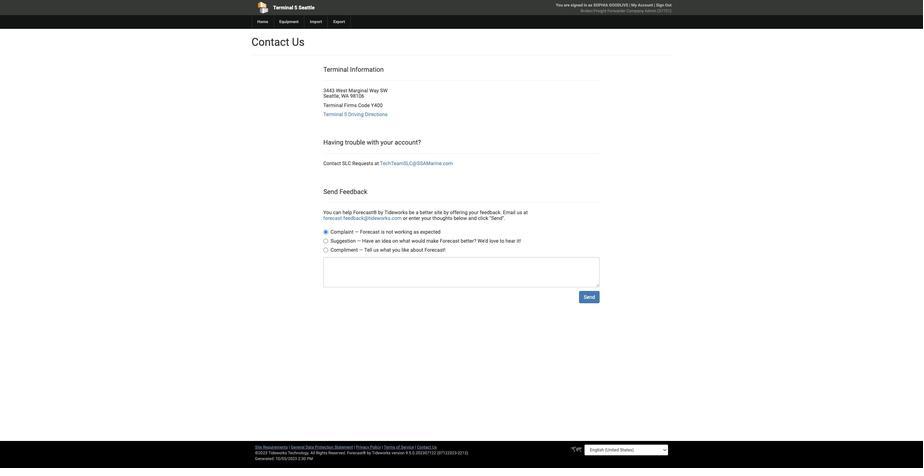 Task type: describe. For each thing, give the bounding box(es) containing it.
sign out link
[[656, 3, 672, 8]]

generated:
[[255, 457, 275, 461]]

privacy
[[356, 445, 369, 450]]

| left my
[[629, 3, 630, 8]]

with
[[367, 139, 379, 146]]

complaint
[[331, 229, 354, 235]]

import link
[[304, 15, 328, 29]]

at inside you can help forecast® by tideworks be a better site by offering your feedback. email us at forecast.feedback@tideworks.com or enter your thoughts below and click "send".
[[524, 210, 528, 215]]

y400
[[371, 102, 383, 108]]

export link
[[328, 15, 351, 29]]

all
[[311, 451, 315, 456]]

pm
[[307, 457, 313, 461]]

statement
[[335, 445, 353, 450]]

hear
[[506, 238, 516, 244]]

on
[[392, 238, 398, 244]]

you are signed in as sophia goodlive | my account | sign out broker/freight forwarder company admin (57721)
[[556, 3, 672, 13]]

can
[[333, 210, 341, 215]]

export
[[333, 19, 345, 24]]

signed
[[571, 3, 583, 8]]

information
[[350, 66, 384, 73]]

an
[[375, 238, 381, 244]]

tideworks inside you can help forecast® by tideworks be a better site by offering your feedback. email us at forecast.feedback@tideworks.com or enter your thoughts below and click "send".
[[385, 210, 408, 215]]

of
[[396, 445, 400, 450]]

data
[[306, 445, 314, 450]]

3443
[[323, 88, 335, 93]]

driving
[[348, 111, 364, 117]]

rights
[[316, 451, 327, 456]]

| right policy
[[382, 445, 383, 450]]

broker/freight
[[581, 9, 607, 13]]

privacy policy link
[[356, 445, 381, 450]]

send for send feedback
[[323, 188, 338, 195]]

1 vertical spatial forecast
[[440, 238, 460, 244]]

site requirements | general data protection statement | privacy policy | terms of service | contact us ©2023 tideworks technology. all rights reserved. forecast® by tideworks version 9.5.0.202307122 (07122023-2212) generated: 10/05/2023 2:30 pm
[[255, 445, 468, 461]]

you for you can help forecast® by tideworks be a better site by offering your feedback. email us at forecast.feedback@tideworks.com or enter your thoughts below and click "send".
[[323, 210, 332, 215]]

you
[[392, 247, 400, 253]]

compliment — tell us what you like about forecast!
[[331, 247, 446, 253]]

terms of service link
[[384, 445, 414, 450]]

below
[[454, 215, 467, 221]]

are
[[564, 3, 570, 8]]

out
[[665, 3, 672, 8]]

version
[[392, 451, 405, 456]]

| left sign
[[654, 3, 655, 8]]

forwarder
[[608, 9, 626, 13]]

my account link
[[631, 3, 653, 8]]

admin
[[645, 9, 657, 13]]

directions
[[365, 111, 388, 117]]

terminal information
[[323, 66, 384, 73]]

contact slc requests at techteamslc@ssamarine.com
[[323, 161, 453, 166]]

terminal 5 driving directions link
[[323, 111, 388, 117]]

contact inside the site requirements | general data protection statement | privacy policy | terms of service | contact us ©2023 tideworks technology. all rights reserved. forecast® by tideworks version 9.5.0.202307122 (07122023-2212) generated: 10/05/2023 2:30 pm
[[417, 445, 431, 450]]

0 horizontal spatial what
[[380, 247, 391, 253]]

account?
[[395, 139, 421, 146]]

©2023 tideworks
[[255, 451, 287, 456]]

requirements
[[263, 445, 288, 450]]

us inside the site requirements | general data protection statement | privacy policy | terms of service | contact us ©2023 tideworks technology. all rights reserved. forecast® by tideworks version 9.5.0.202307122 (07122023-2212) generated: 10/05/2023 2:30 pm
[[432, 445, 437, 450]]

1 vertical spatial us
[[374, 247, 379, 253]]

working
[[395, 229, 412, 235]]

is
[[381, 229, 385, 235]]

we'd
[[478, 238, 488, 244]]

expected
[[420, 229, 441, 235]]

having trouble with your account?
[[323, 139, 421, 146]]

equipment link
[[274, 15, 304, 29]]

love
[[490, 238, 499, 244]]

98106
[[350, 93, 364, 99]]

better?
[[461, 238, 476, 244]]

be
[[409, 210, 415, 215]]

sign
[[656, 3, 664, 8]]

— for forecast
[[355, 229, 359, 235]]

| up "9.5.0.202307122"
[[415, 445, 416, 450]]

having
[[323, 139, 343, 146]]

thoughts
[[433, 215, 453, 221]]

0 horizontal spatial your
[[381, 139, 393, 146]]

technology.
[[288, 451, 310, 456]]

equipment
[[279, 19, 299, 24]]

— for have
[[357, 238, 361, 244]]

trouble
[[345, 139, 365, 146]]

tideworks inside the site requirements | general data protection statement | privacy policy | terms of service | contact us ©2023 tideworks technology. all rights reserved. forecast® by tideworks version 9.5.0.202307122 (07122023-2212) generated: 10/05/2023 2:30 pm
[[372, 451, 391, 456]]

contact us
[[252, 36, 305, 48]]

way
[[369, 88, 379, 93]]

idea
[[382, 238, 391, 244]]

suggestion
[[331, 238, 356, 244]]

have
[[362, 238, 374, 244]]

5 inside 3443 west marginal way sw seattle, wa 98106 terminal firms code y400 terminal 5 driving directions
[[344, 111, 347, 117]]

0 vertical spatial 5
[[295, 5, 297, 10]]

it!
[[517, 238, 521, 244]]

contact for contact slc requests at techteamslc@ssamarine.com
[[323, 161, 341, 166]]

sophia
[[594, 3, 608, 8]]

feedback
[[340, 188, 367, 195]]

wa
[[341, 93, 349, 99]]

2:30
[[298, 457, 306, 461]]

2 horizontal spatial by
[[444, 210, 449, 215]]

or
[[403, 215, 408, 221]]

(57721)
[[658, 9, 672, 13]]

enter
[[409, 215, 420, 221]]

general
[[291, 445, 305, 450]]

goodlive
[[609, 3, 628, 8]]



Task type: locate. For each thing, give the bounding box(es) containing it.
my
[[631, 3, 637, 8]]

1 horizontal spatial forecast
[[440, 238, 460, 244]]

service
[[401, 445, 414, 450]]

as right in
[[588, 3, 593, 8]]

1 vertical spatial —
[[357, 238, 361, 244]]

0 vertical spatial contact
[[252, 36, 289, 48]]

0 horizontal spatial us
[[374, 247, 379, 253]]

us
[[517, 210, 522, 215], [374, 247, 379, 253]]

0 horizontal spatial 5
[[295, 5, 297, 10]]

about
[[411, 247, 423, 253]]

None radio
[[323, 248, 328, 253]]

us inside you can help forecast® by tideworks be a better site by offering your feedback. email us at forecast.feedback@tideworks.com or enter your thoughts below and click "send".
[[517, 210, 522, 215]]

1 vertical spatial send
[[584, 294, 595, 300]]

you inside you can help forecast® by tideworks be a better site by offering your feedback. email us at forecast.feedback@tideworks.com or enter your thoughts below and click "send".
[[323, 210, 332, 215]]

send inside button
[[584, 294, 595, 300]]

techteamslc@ssamarine.com
[[380, 161, 453, 166]]

| left privacy
[[354, 445, 355, 450]]

complaint — forecast is not working as expected
[[331, 229, 441, 235]]

— left "tell"
[[359, 247, 363, 253]]

your right below
[[469, 210, 479, 215]]

1 horizontal spatial what
[[399, 238, 410, 244]]

by right site
[[444, 210, 449, 215]]

0 horizontal spatial at
[[375, 161, 379, 166]]

help
[[343, 210, 352, 215]]

us right email
[[517, 210, 522, 215]]

tideworks down policy
[[372, 451, 391, 456]]

as up would
[[414, 229, 419, 235]]

to
[[500, 238, 504, 244]]

1 horizontal spatial by
[[378, 210, 383, 215]]

5 left seattle
[[295, 5, 297, 10]]

terminal
[[273, 5, 293, 10], [323, 66, 349, 73], [323, 102, 343, 108], [323, 111, 343, 117]]

1 horizontal spatial send
[[584, 294, 595, 300]]

2212)
[[458, 451, 468, 456]]

forecast up have
[[360, 229, 380, 235]]

tideworks left be
[[385, 210, 408, 215]]

0 vertical spatial forecast®
[[353, 210, 377, 215]]

contact down home link
[[252, 36, 289, 48]]

forecast®
[[353, 210, 377, 215], [347, 451, 366, 456]]

home
[[257, 19, 268, 24]]

1 vertical spatial us
[[432, 445, 437, 450]]

0 vertical spatial you
[[556, 3, 563, 8]]

2 vertical spatial —
[[359, 247, 363, 253]]

email
[[503, 210, 516, 215]]

0 horizontal spatial by
[[367, 451, 371, 456]]

forecast right the make
[[440, 238, 460, 244]]

as
[[588, 3, 593, 8], [414, 229, 419, 235]]

slc
[[342, 161, 351, 166]]

you for you are signed in as sophia goodlive | my account | sign out broker/freight forwarder company admin (57721)
[[556, 3, 563, 8]]

what up like
[[399, 238, 410, 244]]

None text field
[[323, 257, 600, 288]]

contact
[[252, 36, 289, 48], [323, 161, 341, 166], [417, 445, 431, 450]]

sw
[[380, 88, 388, 93]]

1 horizontal spatial contact
[[323, 161, 341, 166]]

terms
[[384, 445, 395, 450]]

what
[[399, 238, 410, 244], [380, 247, 391, 253]]

1 horizontal spatial us
[[432, 445, 437, 450]]

0 vertical spatial as
[[588, 3, 593, 8]]

you can help forecast® by tideworks be a better site by offering your feedback. email us at forecast.feedback@tideworks.com or enter your thoughts below and click "send".
[[323, 210, 528, 221]]

protection
[[315, 445, 334, 450]]

reserved.
[[328, 451, 346, 456]]

your right a
[[422, 215, 431, 221]]

as inside "you are signed in as sophia goodlive | my account | sign out broker/freight forwarder company admin (57721)"
[[588, 3, 593, 8]]

suggestion — have an idea on what would make forecast better? we'd love to hear it!
[[331, 238, 521, 244]]

send for send
[[584, 294, 595, 300]]

— right complaint
[[355, 229, 359, 235]]

None radio
[[323, 230, 328, 234], [323, 239, 328, 244], [323, 230, 328, 234], [323, 239, 328, 244]]

terminal 5 seattle
[[273, 5, 315, 10]]

0 horizontal spatial as
[[414, 229, 419, 235]]

0 vertical spatial tideworks
[[385, 210, 408, 215]]

by up is on the left
[[378, 210, 383, 215]]

by down 'privacy policy' "link"
[[367, 451, 371, 456]]

9.5.0.202307122
[[406, 451, 436, 456]]

forecast.feedback@tideworks.com link
[[323, 215, 402, 221]]

by inside the site requirements | general data protection statement | privacy policy | terms of service | contact us ©2023 tideworks technology. all rights reserved. forecast® by tideworks version 9.5.0.202307122 (07122023-2212) generated: 10/05/2023 2:30 pm
[[367, 451, 371, 456]]

techteamslc@ssamarine.com link
[[380, 161, 453, 166]]

forecast® inside you can help forecast® by tideworks be a better site by offering your feedback. email us at forecast.feedback@tideworks.com or enter your thoughts below and click "send".
[[353, 210, 377, 215]]

1 horizontal spatial as
[[588, 3, 593, 8]]

you left can
[[323, 210, 332, 215]]

send feedback
[[323, 188, 367, 195]]

like
[[402, 247, 409, 253]]

1 vertical spatial contact
[[323, 161, 341, 166]]

you left are
[[556, 3, 563, 8]]

0 vertical spatial what
[[399, 238, 410, 244]]

terminal 5 seattle link
[[252, 0, 420, 15]]

us up "9.5.0.202307122"
[[432, 445, 437, 450]]

firms
[[344, 102, 357, 108]]

0 vertical spatial send
[[323, 188, 338, 195]]

compliment
[[331, 247, 358, 253]]

"send".
[[490, 215, 505, 221]]

0 horizontal spatial contact
[[252, 36, 289, 48]]

2 horizontal spatial your
[[469, 210, 479, 215]]

| left general
[[289, 445, 290, 450]]

— left have
[[357, 238, 361, 244]]

— for tell
[[359, 247, 363, 253]]

offering
[[450, 210, 468, 215]]

3443 west marginal way sw seattle, wa 98106 terminal firms code y400 terminal 5 driving directions
[[323, 88, 388, 117]]

contact us link
[[417, 445, 437, 450]]

(07122023-
[[437, 451, 458, 456]]

1 vertical spatial what
[[380, 247, 391, 253]]

us
[[292, 36, 305, 48], [432, 445, 437, 450]]

1 horizontal spatial us
[[517, 210, 522, 215]]

1 horizontal spatial your
[[422, 215, 431, 221]]

and
[[468, 215, 477, 221]]

1 vertical spatial forecast®
[[347, 451, 366, 456]]

policy
[[370, 445, 381, 450]]

you
[[556, 3, 563, 8], [323, 210, 332, 215]]

what down idea
[[380, 247, 391, 253]]

code
[[358, 102, 370, 108]]

1 vertical spatial as
[[414, 229, 419, 235]]

5 down firms
[[344, 111, 347, 117]]

0 vertical spatial us
[[292, 36, 305, 48]]

us down equipment link
[[292, 36, 305, 48]]

contact for contact us
[[252, 36, 289, 48]]

0 vertical spatial at
[[375, 161, 379, 166]]

site requirements link
[[255, 445, 288, 450]]

in
[[584, 3, 587, 8]]

contact up "9.5.0.202307122"
[[417, 445, 431, 450]]

forecast.feedback@tideworks.com
[[323, 215, 402, 221]]

1 horizontal spatial at
[[524, 210, 528, 215]]

forecast® right help
[[353, 210, 377, 215]]

at right the requests
[[375, 161, 379, 166]]

0 horizontal spatial you
[[323, 210, 332, 215]]

us right "tell"
[[374, 247, 379, 253]]

1 vertical spatial at
[[524, 210, 528, 215]]

at
[[375, 161, 379, 166], [524, 210, 528, 215]]

general data protection statement link
[[291, 445, 353, 450]]

2 horizontal spatial contact
[[417, 445, 431, 450]]

1 vertical spatial you
[[323, 210, 332, 215]]

1 vertical spatial tideworks
[[372, 451, 391, 456]]

tell
[[364, 247, 372, 253]]

feedback.
[[480, 210, 502, 215]]

1 vertical spatial 5
[[344, 111, 347, 117]]

you inside "you are signed in as sophia goodlive | my account | sign out broker/freight forwarder company admin (57721)"
[[556, 3, 563, 8]]

forecast® down privacy
[[347, 451, 366, 456]]

marginal
[[349, 88, 368, 93]]

tideworks
[[385, 210, 408, 215], [372, 451, 391, 456]]

home link
[[252, 15, 274, 29]]

your right with
[[381, 139, 393, 146]]

seattle
[[299, 5, 315, 10]]

0 vertical spatial forecast
[[360, 229, 380, 235]]

1 horizontal spatial 5
[[344, 111, 347, 117]]

your
[[381, 139, 393, 146], [469, 210, 479, 215], [422, 215, 431, 221]]

0 vertical spatial us
[[517, 210, 522, 215]]

0 horizontal spatial send
[[323, 188, 338, 195]]

10/05/2023
[[276, 457, 297, 461]]

send button
[[579, 291, 600, 303]]

seattle,
[[323, 93, 340, 99]]

0 horizontal spatial us
[[292, 36, 305, 48]]

1 horizontal spatial you
[[556, 3, 563, 8]]

0 horizontal spatial forecast
[[360, 229, 380, 235]]

site
[[255, 445, 262, 450]]

2 vertical spatial contact
[[417, 445, 431, 450]]

contact left slc
[[323, 161, 341, 166]]

—
[[355, 229, 359, 235], [357, 238, 361, 244], [359, 247, 363, 253]]

at right email
[[524, 210, 528, 215]]

0 vertical spatial —
[[355, 229, 359, 235]]

forecast® inside the site requirements | general data protection statement | privacy policy | terms of service | contact us ©2023 tideworks technology. all rights reserved. forecast® by tideworks version 9.5.0.202307122 (07122023-2212) generated: 10/05/2023 2:30 pm
[[347, 451, 366, 456]]



Task type: vqa. For each thing, say whether or not it's contained in the screenshot.
Search related to Search
no



